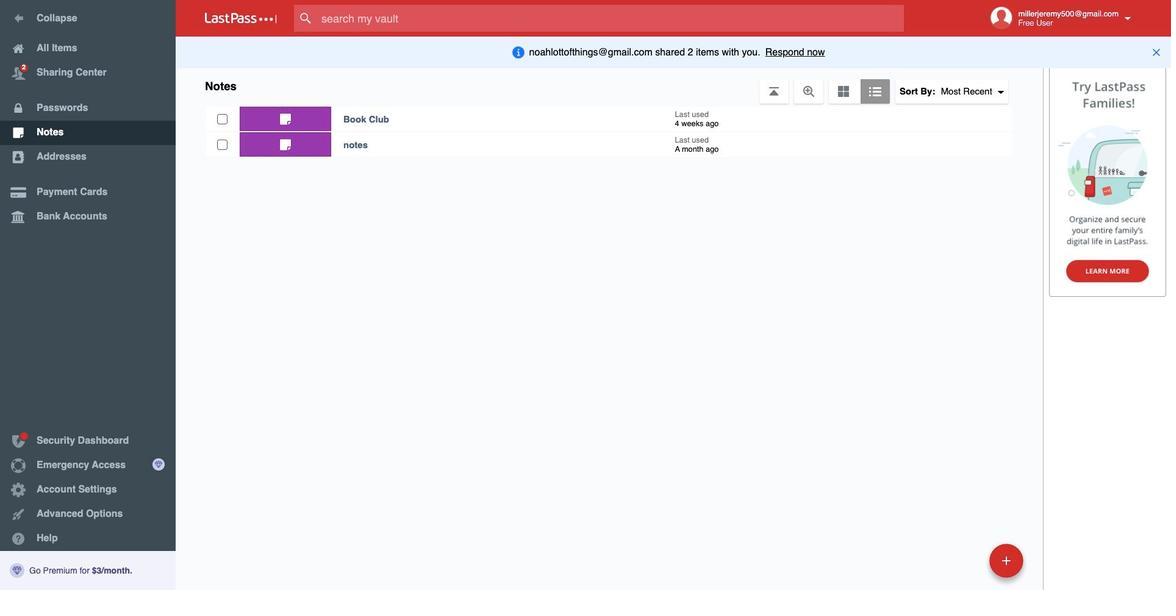 Task type: locate. For each thing, give the bounding box(es) containing it.
Search search field
[[294, 5, 928, 32]]

new item element
[[906, 544, 1028, 579]]

main navigation navigation
[[0, 0, 176, 591]]

search my vault text field
[[294, 5, 928, 32]]



Task type: describe. For each thing, give the bounding box(es) containing it.
vault options navigation
[[176, 67, 1044, 104]]

new item navigation
[[906, 541, 1032, 591]]

lastpass image
[[205, 13, 277, 24]]



